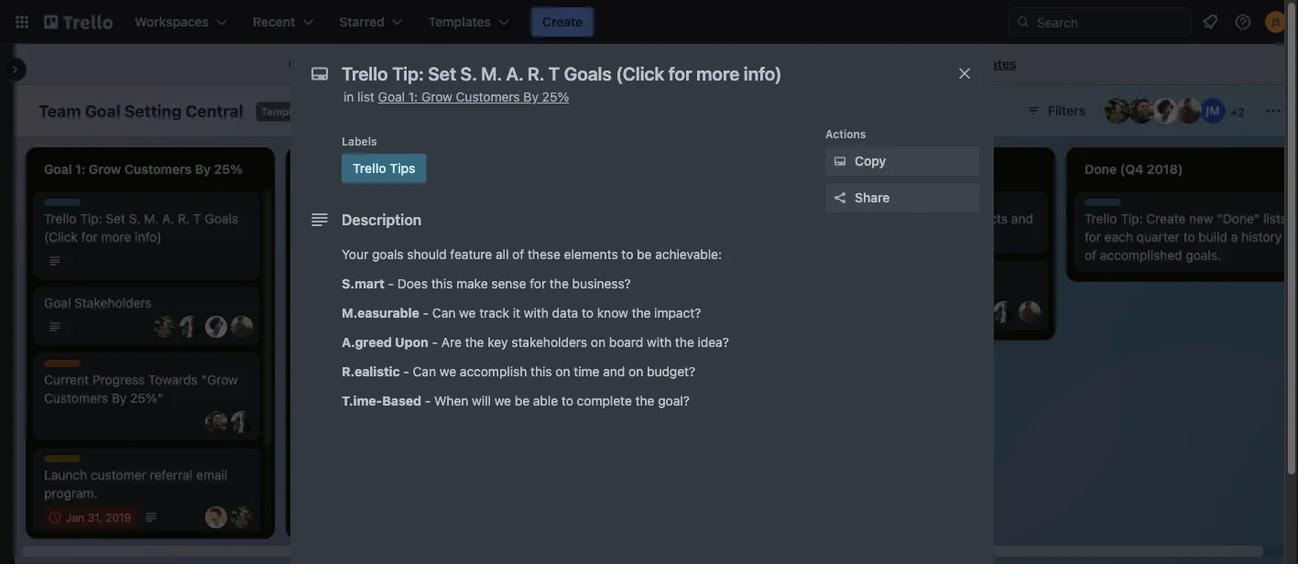 Task type: describe. For each thing, give the bounding box(es) containing it.
t.ime-
[[342, 394, 383, 409]]

2019
[[106, 512, 131, 524]]

31,
[[87, 512, 103, 524]]

a.
[[162, 211, 175, 226]]

on right anyone
[[521, 56, 535, 72]]

javier (javier85303346) image for janelle (janelle549) icon
[[231, 316, 253, 338]]

in
[[344, 89, 354, 105]]

trello inside trello tip: keep a list "template" that you can copy and rename for each new goal.
[[565, 200, 597, 215]]

0 horizontal spatial these
[[528, 247, 561, 262]]

1 vertical spatial color: orange, title: "at risk" element
[[44, 360, 81, 374]]

your
[[342, 247, 369, 262]]

john smith (johnsmith38824343) image
[[1266, 11, 1288, 33]]

t.ime-based - when will we be able to complete the goal?
[[342, 394, 690, 409]]

+
[[1231, 105, 1239, 118]]

stephen (stephen11674280) image for hire 5 new people for 2019!
[[994, 302, 1016, 324]]

1 vertical spatial chris (chris42642663) image
[[205, 412, 227, 434]]

current progress towards "reduce office supply $$ by 15% link
[[304, 401, 510, 437]]

color: blue, title: "on track" element for current progress towards "reduce office supply $$ by 15%
[[304, 390, 352, 403]]

by inside on track current progress towards "reduce office supply $$ by 15%
[[461, 420, 477, 435]]

next for launch
[[62, 457, 87, 469]]

of inside "trello tips trello tip: create new "done" lists for each quarter to build a history of accomplished goals."
[[1085, 248, 1097, 263]]

when
[[435, 394, 469, 409]]

on for goal
[[565, 343, 580, 356]]

up next at risk on track trello tips
[[304, 218, 422, 242]]

1 horizontal spatial 5
[[853, 281, 860, 296]]

a inside trello tip: keep a list "template" that you can copy and rename for each new goal.
[[660, 200, 667, 215]]

0 vertical spatial color: blue, title: "on track" element
[[304, 228, 352, 242]]

0 horizontal spatial be
[[515, 394, 530, 409]]

sense
[[492, 276, 527, 292]]

1 vertical spatial todd (todd05497623) image
[[205, 507, 227, 529]]

track for "reduce
[[322, 391, 352, 403]]

team-
[[696, 406, 732, 421]]

2
[[1239, 105, 1245, 118]]

are
[[442, 335, 462, 350]]

1 vertical spatial color: yellow, title: "up next" element
[[44, 456, 87, 469]]

1 vertical spatial this
[[531, 364, 552, 380]]

towards for "reduce
[[409, 402, 458, 417]]

r.
[[178, 211, 190, 226]]

the right the are
[[465, 335, 484, 350]]

exercises
[[615, 424, 671, 439]]

goal?
[[658, 394, 690, 409]]

explore
[[873, 56, 919, 72]]

create board from template
[[680, 56, 848, 72]]

next for at
[[363, 218, 387, 231]]

1 vertical spatial goals
[[372, 247, 404, 262]]

1:
[[409, 89, 418, 105]]

on inside up next at risk on track trello tips
[[304, 229, 319, 242]]

0 vertical spatial color: orange, title: "at risk" element
[[385, 217, 422, 231]]

data
[[552, 306, 579, 321]]

budget?
[[647, 364, 696, 380]]

share button
[[826, 183, 980, 213]]

and inside trello tips trello tip: put finished projects and closed goals here.
[[1012, 211, 1034, 226]]

trello tip: set s. m. a. r. t goals (click for more info) link
[[44, 210, 249, 247]]

"grow
[[201, 373, 238, 388]]

2 vertical spatial brooke (brooke94205718) image
[[491, 441, 513, 463]]

trello tips trello tip: try these 5 team- building exercises for setting goals! (click for more info)
[[565, 394, 774, 457]]

on track current progress towards goal
[[565, 343, 749, 369]]

25%
[[542, 89, 570, 105]]

goals!
[[738, 424, 774, 439]]

the up 25%
[[539, 56, 558, 72]]

Board name text field
[[29, 96, 253, 126]]

1 vertical spatial board
[[609, 335, 644, 350]]

hire
[[825, 281, 849, 296]]

here.
[[903, 230, 933, 245]]

board
[[417, 103, 453, 118]]

stakeholders
[[512, 335, 588, 350]]

1 vertical spatial janelle (janelle549) image
[[466, 346, 488, 368]]

rename
[[699, 219, 743, 234]]

finished
[[910, 211, 957, 226]]

color: sky, title: "trello tips" element for trello tip: set s. m. a. r. t goals (click for more info)
[[44, 199, 99, 213]]

will
[[472, 394, 491, 409]]

0 vertical spatial customers
[[456, 89, 520, 105]]

color: green, title: "achieved!" element
[[304, 217, 357, 231]]

1 horizontal spatial chris (chris42642663) image
[[1129, 98, 1155, 124]]

s.
[[129, 211, 141, 226]]

trello tips trello tip: set s. m. a. r. t goals (click for more info)
[[44, 200, 238, 245]]

0 vertical spatial janelle (janelle549) image
[[1153, 98, 1179, 124]]

and inside trello tip: keep a list "template" that you can copy and rename for each new goal.
[[673, 219, 695, 234]]

info) inside the trello tip: card labels! what do they mean? (click for more info)
[[467, 259, 494, 274]]

goal inside board name text box
[[85, 101, 121, 121]]

- left when at the left of page
[[425, 394, 431, 409]]

impact?
[[655, 306, 702, 321]]

try
[[626, 406, 645, 421]]

the up data
[[550, 276, 569, 292]]

0 vertical spatial brooke (brooke94205718) image
[[154, 316, 176, 338]]

goal 1: grow customers by 25% link
[[378, 89, 570, 105]]

should
[[407, 247, 447, 262]]

the up 'current progress towards goal' link on the bottom of the page
[[676, 335, 695, 350]]

current progress towards "grow customers by 25%" link
[[44, 371, 249, 408]]

board link
[[386, 96, 464, 126]]

table link
[[468, 96, 542, 126]]

new inside trello tip: keep a list "template" that you can copy and rename for each new goal.
[[597, 237, 621, 252]]

2 horizontal spatial we
[[495, 394, 511, 409]]

email
[[196, 468, 228, 483]]

color: sky, title: "trello tips" element for trello tip: try these 5 team- building exercises for setting goals! (click for more info)
[[565, 393, 620, 407]]

progress for "grow
[[92, 373, 145, 388]]

customers inside 'at risk current progress towards "grow customers by 25%"'
[[44, 391, 108, 406]]

at inside 'at risk current progress towards "grow customers by 25%"'
[[44, 361, 56, 374]]

m.easurable - can we track it with data to know the impact?
[[342, 306, 702, 321]]

they
[[304, 259, 330, 274]]

this
[[308, 56, 333, 72]]

labels
[[342, 135, 377, 148]]

stakeholders for current progress towards "reduce office supply $$ by 15%
[[335, 325, 412, 340]]

can
[[616, 219, 638, 234]]

for inside the trello tip: card labels! what do they mean? (click for more info)
[[413, 259, 430, 274]]

does
[[398, 276, 428, 292]]

actions
[[826, 127, 867, 140]]

the left goal?
[[636, 394, 655, 409]]

1 vertical spatial brooke (brooke94205718) image
[[491, 346, 513, 368]]

to inside "trello tips trello tip: create new "done" lists for each quarter to build a history of accomplished goals."
[[1184, 230, 1196, 245]]

goal inside on track current progress towards goal
[[722, 354, 749, 369]]

"reduce
[[304, 420, 355, 435]]

0 vertical spatial list
[[358, 89, 375, 105]]

the right know
[[632, 306, 651, 321]]

javier (javier85303346) image
[[1019, 302, 1041, 324]]

5 inside trello tips trello tip: try these 5 team- building exercises for setting goals! (click for more info)
[[685, 406, 693, 421]]

track inside up next at risk on track trello tips
[[322, 229, 352, 242]]

0 horizontal spatial stephen (stephen11674280) image
[[180, 316, 202, 338]]

on left budget?
[[629, 364, 644, 380]]

more inside "trello tips trello tip: set s. m. a. r. t goals (click for more info)"
[[101, 230, 131, 245]]

explore more templates
[[873, 56, 1017, 72]]

key
[[488, 335, 508, 350]]

1 vertical spatial brooke (brooke94205718) image
[[231, 507, 253, 529]]

quarter
[[1137, 230, 1181, 245]]

1 horizontal spatial color: yellow, title: "up next" element
[[345, 217, 387, 231]]

0 vertical spatial with
[[524, 306, 549, 321]]

- left the are
[[432, 335, 438, 350]]

these inside trello tips trello tip: try these 5 team- building exercises for setting goals! (click for more info)
[[649, 406, 681, 421]]

info) inside trello tips trello tip: try these 5 team- building exercises for setting goals! (click for more info)
[[656, 442, 682, 457]]

goal stakeholders for current progress towards goal
[[565, 277, 672, 292]]

r.ealistic
[[342, 364, 400, 380]]

15%
[[480, 420, 505, 435]]

explore more templates link
[[862, 50, 1028, 79]]

goals.
[[1186, 248, 1222, 263]]

mean?
[[334, 259, 373, 274]]

keep
[[626, 200, 656, 215]]

color: sky, title: "trello tips" element for trello tip: put finished projects and closed goals here.
[[825, 199, 880, 213]]

this is a public template for anyone on the internet to copy.
[[308, 56, 658, 72]]

planning
[[385, 229, 431, 242]]

hire 5 new people for 2019! link
[[825, 280, 1038, 298]]

achievable:
[[656, 247, 722, 262]]

2 vertical spatial chris (chris42642663) image
[[466, 441, 488, 463]]

team
[[39, 101, 81, 121]]

for inside "trello tips trello tip: set s. m. a. r. t goals (click for more info)"
[[81, 230, 98, 245]]

public
[[360, 56, 396, 72]]

tips for trello tips trello tip: create new "done" lists for each quarter to build a history of accomplished goals.
[[1118, 200, 1141, 213]]

tips for trello tips trello tip: set s. m. a. r. t goals (click for more info)
[[77, 200, 99, 213]]

by inside 'at risk current progress towards "grow customers by 25%"'
[[112, 391, 127, 406]]

"template"
[[691, 200, 755, 215]]

trello tip: put finished projects and closed goals here. link
[[825, 210, 1038, 247]]

risk inside up next at risk on track trello tips
[[400, 218, 422, 231]]

2 horizontal spatial chris (chris42642663) image
[[968, 302, 990, 324]]

tips inside up next at risk on track trello tips
[[377, 229, 400, 242]]

1 horizontal spatial brooke (brooke94205718) image
[[1106, 98, 1131, 124]]

"done"
[[1218, 211, 1261, 226]]

2 template from the left
[[794, 56, 848, 72]]

that
[[565, 219, 588, 234]]

color: blue, title: "on track" element for current progress towards goal
[[565, 342, 612, 356]]

0 vertical spatial be
[[637, 247, 652, 262]]

on left time in the bottom left of the page
[[556, 364, 571, 380]]

0 horizontal spatial and
[[603, 364, 625, 380]]

template
[[262, 106, 307, 118]]



Task type: vqa. For each thing, say whether or not it's contained in the screenshot.
middle Current
yes



Task type: locate. For each thing, give the bounding box(es) containing it.
1 vertical spatial 5
[[685, 406, 693, 421]]

0 vertical spatial todd (todd05497623) image
[[414, 346, 436, 368]]

tips for trello tips trello tip: put finished projects and closed goals here.
[[858, 200, 880, 213]]

progress
[[613, 354, 666, 369], [92, 373, 145, 388], [353, 402, 405, 417]]

with right the 'it'
[[524, 306, 549, 321]]

we up when at the left of page
[[440, 364, 457, 380]]

build
[[1199, 230, 1228, 245]]

create inside "trello tips trello tip: create new "done" lists for each quarter to build a history of accomplished goals."
[[1147, 211, 1186, 226]]

t
[[193, 211, 201, 226]]

accomplish
[[460, 364, 527, 380]]

2 horizontal spatial create
[[1147, 211, 1186, 226]]

1 horizontal spatial by
[[461, 420, 477, 435]]

trello inside up next at risk on track trello tips
[[345, 229, 374, 242]]

grow
[[422, 89, 453, 105]]

achieved!
[[304, 218, 357, 231]]

on for "reduce
[[304, 391, 319, 403]]

1 horizontal spatial chris (chris42642663) image
[[466, 441, 488, 463]]

1 horizontal spatial up
[[345, 218, 360, 231]]

tip: inside trello tips trello tip: try these 5 team- building exercises for setting goals! (click for more info)
[[601, 406, 623, 421]]

2 horizontal spatial stephen (stephen11674280) image
[[994, 302, 1016, 324]]

tips left try
[[597, 394, 620, 407]]

create button
[[532, 7, 594, 37]]

a.greed upon - are the key stakeholders on board with the idea?
[[342, 335, 729, 350]]

(click inside "trello tips trello tip: set s. m. a. r. t goals (click for more info)"
[[44, 230, 78, 245]]

based
[[383, 394, 422, 409]]

up for trello
[[345, 218, 360, 231]]

current inside on track current progress towards goal
[[565, 354, 610, 369]]

next inside up next launch customer referral email program.
[[62, 457, 87, 469]]

track up your
[[322, 229, 352, 242]]

create inside button
[[543, 14, 583, 29]]

in list goal 1: grow customers by 25%
[[344, 89, 570, 105]]

chris (chris42642663) image
[[1129, 98, 1155, 124], [205, 412, 227, 434]]

javier (javier85303346) image for the top janelle (janelle549) image
[[1177, 98, 1203, 124]]

a
[[349, 56, 356, 72], [660, 200, 667, 215], [1232, 230, 1239, 245]]

2 horizontal spatial (click
[[565, 442, 598, 457]]

towards
[[669, 354, 718, 369], [148, 373, 198, 388], [409, 402, 458, 417]]

color: orange, title: "at risk" element
[[385, 217, 422, 231], [44, 360, 81, 374]]

progress up 25%"
[[92, 373, 145, 388]]

each inside trello tip: keep a list "template" that you can copy and rename for each new goal.
[[565, 237, 593, 252]]

risk
[[400, 218, 422, 231], [59, 361, 81, 374]]

more inside trello tips trello tip: try these 5 team- building exercises for setting goals! (click for more info)
[[622, 442, 652, 457]]

0 horizontal spatial board
[[609, 335, 644, 350]]

new left the people in the right of the page
[[864, 281, 888, 296]]

towards inside 'at risk current progress towards "grow customers by 25%"'
[[148, 373, 198, 388]]

to left copy.
[[611, 56, 623, 72]]

m.
[[144, 211, 159, 226]]

of left accomplished
[[1085, 248, 1097, 263]]

card
[[366, 241, 394, 256]]

up for program.
[[44, 457, 59, 469]]

tip: inside "trello tips trello tip: set s. m. a. r. t goals (click for more info)"
[[80, 211, 102, 226]]

up up the "program." on the bottom
[[44, 457, 59, 469]]

tip: for r.
[[80, 211, 102, 226]]

labels!
[[398, 241, 436, 256]]

javier (javier85303346) image right janelle (janelle549) icon
[[231, 316, 253, 338]]

tips inside trello tips trello tip: try these 5 team- building exercises for setting goals! (click for more info)
[[597, 394, 620, 407]]

create up quarter at the top right of page
[[1147, 211, 1186, 226]]

create right copy.
[[680, 56, 720, 72]]

more down set
[[101, 230, 131, 245]]

goal stakeholders for current progress towards "grow customers by 25%"
[[44, 296, 152, 311]]

info) inside "trello tips trello tip: set s. m. a. r. t goals (click for more info)"
[[135, 230, 162, 245]]

2 vertical spatial a
[[1232, 230, 1239, 245]]

tips up quarter at the top right of page
[[1118, 200, 1141, 213]]

tip: inside "trello tips trello tip: create new "done" lists for each quarter to build a history of accomplished goals."
[[1121, 211, 1144, 226]]

to for your goals should feature all of these elements to be achievable:
[[622, 247, 634, 262]]

goal stakeholders
[[565, 277, 672, 292], [44, 296, 152, 311], [304, 325, 412, 340]]

public image
[[360, 104, 375, 118]]

on up "reduce
[[304, 391, 319, 403]]

- for m.easurable
[[423, 306, 429, 321]]

people
[[892, 281, 932, 296]]

anyone
[[474, 56, 517, 72]]

stakeholders
[[595, 277, 672, 292], [74, 296, 152, 311], [335, 325, 412, 340]]

at inside up next at risk on track trello tips
[[385, 218, 397, 231]]

2 vertical spatial we
[[495, 394, 511, 409]]

color: sky, title: "trello tips" element up closed
[[825, 199, 880, 213]]

brooke (brooke94205718) image left janelle (janelle549) icon
[[154, 316, 176, 338]]

0 horizontal spatial color: orange, title: "at risk" element
[[44, 360, 81, 374]]

0 vertical spatial info)
[[135, 230, 162, 245]]

0 vertical spatial current
[[565, 354, 610, 369]]

0 horizontal spatial new
[[597, 237, 621, 252]]

brooke (brooke94205718) image
[[1106, 98, 1131, 124], [231, 507, 253, 529]]

-
[[388, 276, 394, 292], [423, 306, 429, 321], [432, 335, 438, 350], [404, 364, 410, 380], [425, 394, 431, 409]]

set
[[106, 211, 125, 226]]

color: yellow, title: "up next" element
[[345, 217, 387, 231], [44, 456, 87, 469]]

0 horizontal spatial up
[[44, 457, 59, 469]]

can down upon
[[413, 364, 436, 380]]

with
[[524, 306, 549, 321], [647, 335, 672, 350]]

a inside "trello tips trello tip: create new "done" lists for each quarter to build a history of accomplished goals."
[[1232, 230, 1239, 245]]

0 vertical spatial at
[[385, 218, 397, 231]]

goal stakeholders link for current progress towards "grow customers by 25%"
[[44, 294, 249, 313]]

template right from
[[794, 56, 848, 72]]

1 vertical spatial goal stakeholders
[[44, 296, 152, 311]]

more inside the trello tip: card labels! what do they mean? (click for more info)
[[433, 259, 463, 274]]

0 vertical spatial chris (chris42642663) image
[[1129, 98, 1155, 124]]

0 vertical spatial on
[[304, 229, 319, 242]]

the
[[539, 56, 558, 72], [550, 276, 569, 292], [632, 306, 651, 321], [465, 335, 484, 350], [676, 335, 695, 350], [636, 394, 655, 409]]

color: sky, title: "trello tips" element up quarter at the top right of page
[[1085, 199, 1141, 213]]

create up internet
[[543, 14, 583, 29]]

0 horizontal spatial chris (chris42642663) image
[[440, 346, 462, 368]]

2 vertical spatial new
[[864, 281, 888, 296]]

5 left team-
[[685, 406, 693, 421]]

for inside "trello tips trello tip: create new "done" lists for each quarter to build a history of accomplished goals."
[[1085, 230, 1102, 245]]

0 horizontal spatial at
[[44, 361, 56, 374]]

goal stakeholders down set
[[44, 296, 152, 311]]

2 horizontal spatial towards
[[669, 354, 718, 369]]

tip: inside trello tips trello tip: put finished projects and closed goals here.
[[861, 211, 883, 226]]

s.mart
[[342, 276, 385, 292]]

1 vertical spatial these
[[649, 406, 681, 421]]

+ 2
[[1231, 105, 1245, 118]]

0 vertical spatial brooke (brooke94205718) image
[[1106, 98, 1131, 124]]

brooke (brooke94205718) image
[[154, 316, 176, 338], [491, 346, 513, 368], [491, 441, 513, 463]]

- up based
[[404, 364, 410, 380]]

these
[[528, 247, 561, 262], [649, 406, 681, 421]]

1 horizontal spatial a
[[660, 200, 667, 215]]

on up time in the bottom left of the page
[[591, 335, 606, 350]]

stephen (stephen11674280) image
[[994, 302, 1016, 324], [180, 316, 202, 338], [231, 412, 253, 434]]

color: blue, title: "on track" element
[[304, 228, 352, 242], [565, 342, 612, 356], [304, 390, 352, 403]]

goals inside trello tips trello tip: put finished projects and closed goals here.
[[868, 230, 899, 245]]

jordan mirchev (jordan_mirchev) image
[[1201, 98, 1227, 124]]

janelle (janelle549) image left the jordan mirchev (jordan_mirchev) image in the right top of the page
[[1153, 98, 1179, 124]]

current inside on track current progress towards "reduce office supply $$ by 15%
[[304, 402, 349, 417]]

list right the in
[[358, 89, 375, 105]]

- down does
[[423, 306, 429, 321]]

track inside on track current progress towards goal
[[583, 343, 612, 356]]

1 vertical spatial next
[[62, 457, 87, 469]]

stakeholders for current progress towards goal
[[595, 277, 672, 292]]

1 horizontal spatial at
[[385, 218, 397, 231]]

0 horizontal spatial goal stakeholders
[[44, 296, 152, 311]]

0 vertical spatial javier (javier85303346) image
[[1177, 98, 1203, 124]]

be left able
[[515, 394, 530, 409]]

1 horizontal spatial progress
[[353, 402, 405, 417]]

color: sky, title: "trello tips" element up your
[[345, 228, 400, 242]]

next up the "program." on the bottom
[[62, 457, 87, 469]]

more inside "explore more templates" link
[[922, 56, 953, 72]]

next
[[363, 218, 387, 231], [62, 457, 87, 469]]

closed
[[825, 230, 864, 245]]

goal stakeholders link up impact?
[[565, 276, 777, 294]]

referral
[[150, 468, 193, 483]]

internet
[[561, 56, 607, 72]]

tip: for closed
[[861, 211, 883, 226]]

2 vertical spatial create
[[1147, 211, 1186, 226]]

1 template from the left
[[399, 56, 451, 72]]

color: yellow, title: "up next" element up the "program." on the bottom
[[44, 456, 87, 469]]

trello inside the trello tip: card labels! what do they mean? (click for more info)
[[304, 241, 337, 256]]

1 vertical spatial new
[[597, 237, 621, 252]]

stephen (stephen11674280) image for current progress towards "grow customers by 25%"
[[231, 412, 253, 434]]

0 horizontal spatial color: yellow, title: "up next" element
[[44, 456, 87, 469]]

0 horizontal spatial this
[[432, 276, 453, 292]]

25%"
[[130, 391, 163, 406]]

up
[[345, 218, 360, 231], [44, 457, 59, 469]]

tips left set
[[77, 200, 99, 213]]

to right able
[[562, 394, 574, 409]]

tips left the put
[[858, 200, 880, 213]]

open information menu image
[[1235, 13, 1253, 31]]

1 horizontal spatial goals
[[868, 230, 899, 245]]

current for "reduce
[[304, 402, 349, 417]]

to right data
[[582, 306, 594, 321]]

brooke (brooke94205718) image down track
[[491, 346, 513, 368]]

current
[[565, 354, 610, 369], [44, 373, 89, 388], [304, 402, 349, 417]]

0 vertical spatial this
[[432, 276, 453, 292]]

0 vertical spatial goal stakeholders
[[565, 277, 672, 292]]

track up time in the bottom left of the page
[[583, 343, 612, 356]]

goal stakeholders for current progress towards "reduce office supply $$ by 15%
[[304, 325, 412, 340]]

progress for "reduce
[[353, 402, 405, 417]]

progress up the office
[[353, 402, 405, 417]]

business?
[[573, 276, 631, 292]]

todd (todd05497623) image down email
[[205, 507, 227, 529]]

0 vertical spatial progress
[[613, 354, 666, 369]]

tips inside "trello tips trello tip: set s. m. a. r. t goals (click for more info)"
[[77, 200, 99, 213]]

trello tips trello tip: create new "done" lists for each quarter to build a history of accomplished goals.
[[1085, 200, 1288, 263]]

tip: left try
[[601, 406, 623, 421]]

1 vertical spatial risk
[[59, 361, 81, 374]]

stakeholders down trello tip: set s. m. a. r. t goals (click for more info) link
[[74, 296, 152, 311]]

2 horizontal spatial info)
[[656, 442, 682, 457]]

on
[[521, 56, 535, 72], [591, 335, 606, 350], [556, 364, 571, 380], [629, 364, 644, 380]]

we for accomplish
[[440, 364, 457, 380]]

0 horizontal spatial janelle (janelle549) image
[[466, 346, 488, 368]]

by left 25%
[[524, 89, 539, 105]]

goal stakeholders link down m.easurable
[[304, 324, 510, 342]]

0 vertical spatial board
[[723, 56, 759, 72]]

more down what
[[433, 259, 463, 274]]

we for track
[[459, 306, 476, 321]]

progress for goal
[[613, 354, 666, 369]]

from
[[762, 56, 791, 72]]

0 horizontal spatial risk
[[59, 361, 81, 374]]

0 vertical spatial a
[[349, 56, 356, 72]]

create
[[543, 14, 583, 29], [680, 56, 720, 72], [1147, 211, 1186, 226]]

0 horizontal spatial template
[[399, 56, 451, 72]]

history
[[1242, 230, 1283, 245]]

0 horizontal spatial with
[[524, 306, 549, 321]]

2 horizontal spatial by
[[524, 89, 539, 105]]

0 vertical spatial next
[[363, 218, 387, 231]]

info)
[[135, 230, 162, 245], [467, 259, 494, 274], [656, 442, 682, 457]]

we
[[459, 306, 476, 321], [440, 364, 457, 380], [495, 394, 511, 409]]

color: sky, title: "trello tips" element
[[342, 154, 427, 183], [44, 199, 99, 213], [825, 199, 880, 213], [1085, 199, 1141, 213], [345, 228, 400, 242], [565, 393, 620, 407]]

tips for trello tips trello tip: try these 5 team- building exercises for setting goals! (click for more info)
[[597, 394, 620, 407]]

chris (chris42642663) image
[[968, 302, 990, 324], [440, 346, 462, 368], [466, 441, 488, 463]]

can up the are
[[433, 306, 456, 321]]

of right all
[[513, 247, 525, 262]]

goal stakeholders link for current progress towards "reduce office supply $$ by 15%
[[304, 324, 510, 342]]

(click inside the trello tip: card labels! what do they mean? (click for more info)
[[376, 259, 410, 274]]

can for r.ealistic
[[413, 364, 436, 380]]

info) down exercises
[[656, 442, 682, 457]]

tip: inside the trello tip: card labels! what do they mean? (click for more info)
[[340, 241, 363, 256]]

color: pink, title: "planning" element
[[385, 228, 431, 242]]

2 vertical spatial goal stakeholders
[[304, 325, 412, 340]]

chris (chris42642663) image down "grow
[[205, 412, 227, 434]]

create board from template link
[[669, 50, 859, 79]]

trello tip: card labels! what do they mean? (click for more info) link
[[304, 239, 510, 276]]

create for create board from template
[[680, 56, 720, 72]]

filters button
[[1021, 96, 1092, 126]]

create for create
[[543, 14, 583, 29]]

know
[[597, 306, 629, 321]]

stephen (stephen11674280) image left javier (javier85303346) icon
[[994, 302, 1016, 324]]

1 vertical spatial can
[[413, 364, 436, 380]]

track
[[480, 306, 510, 321]]

todd (todd05497623) image
[[414, 346, 436, 368], [205, 507, 227, 529]]

goal stakeholders link up janelle (janelle549) icon
[[44, 294, 249, 313]]

janelle (janelle549) image left key
[[466, 346, 488, 368]]

new down you
[[597, 237, 621, 252]]

goal stakeholders up know
[[565, 277, 672, 292]]

risk inside 'at risk current progress towards "grow customers by 25%"'
[[59, 361, 81, 374]]

track up "reduce
[[322, 391, 352, 403]]

2 vertical spatial current
[[304, 402, 349, 417]]

these up exercises
[[649, 406, 681, 421]]

s.mart - does this make sense for the business?
[[342, 276, 631, 292]]

(click inside trello tips trello tip: try these 5 team- building exercises for setting goals! (click for more info)
[[565, 442, 598, 457]]

a down "done"
[[1232, 230, 1239, 245]]

0 horizontal spatial next
[[62, 457, 87, 469]]

be
[[637, 247, 652, 262], [515, 394, 530, 409]]

time
[[574, 364, 600, 380]]

list right keep
[[670, 200, 687, 215]]

new
[[1190, 211, 1214, 226], [597, 237, 621, 252], [864, 281, 888, 296]]

0 horizontal spatial chris (chris42642663) image
[[205, 412, 227, 434]]

tips inside trello tips trello tip: put finished projects and closed goals here.
[[858, 200, 880, 213]]

color: yellow, title: "up next" element up 'card'
[[345, 217, 387, 231]]

for inside trello tip: keep a list "template" that you can copy and rename for each new goal.
[[747, 219, 763, 234]]

1 horizontal spatial list
[[670, 200, 687, 215]]

goal.
[[625, 237, 653, 252]]

more down exercises
[[622, 442, 652, 457]]

trello tip: create new "done" lists for each quarter to build a history of accomplished goals. link
[[1085, 210, 1298, 265]]

current for "grow
[[44, 373, 89, 388]]

to down can
[[622, 247, 634, 262]]

1 vertical spatial with
[[647, 335, 672, 350]]

towards for "grow
[[148, 373, 198, 388]]

table
[[499, 103, 531, 118]]

track inside on track current progress towards "reduce office supply $$ by 15%
[[322, 391, 352, 403]]

progress inside on track current progress towards "reduce office supply $$ by 15%
[[353, 402, 405, 417]]

0 vertical spatial these
[[528, 247, 561, 262]]

current inside 'at risk current progress towards "grow customers by 25%"'
[[44, 373, 89, 388]]

tip: for for
[[1121, 211, 1144, 226]]

0 notifications image
[[1200, 11, 1222, 33]]

trello tip: try these 5 team- building exercises for setting goals! (click for more info) link
[[565, 404, 777, 459]]

show menu image
[[1265, 102, 1283, 120]]

1 horizontal spatial goal stakeholders link
[[304, 324, 510, 342]]

projects
[[960, 211, 1008, 226]]

janelle (janelle549) image
[[205, 316, 227, 338]]

new inside "trello tips trello tip: create new "done" lists for each quarter to build a history of accomplished goals."
[[1190, 211, 1214, 226]]

2019!
[[955, 281, 989, 296]]

janelle (janelle549) image
[[1153, 98, 1179, 124], [466, 346, 488, 368]]

tips down description
[[377, 229, 400, 242]]

1 horizontal spatial board
[[723, 56, 759, 72]]

0 horizontal spatial goal stakeholders link
[[44, 294, 249, 313]]

a up copy on the top of the page
[[660, 200, 667, 215]]

track for goal
[[583, 343, 612, 356]]

by left 25%"
[[112, 391, 127, 406]]

towards up 25%"
[[148, 373, 198, 388]]

0 horizontal spatial towards
[[148, 373, 198, 388]]

goal stakeholders link for current progress towards goal
[[565, 276, 777, 294]]

customers down "this is a public template for anyone on the internet to copy."
[[456, 89, 520, 105]]

feature
[[450, 247, 492, 262]]

0 horizontal spatial (click
[[44, 230, 78, 245]]

1 vertical spatial on
[[565, 343, 580, 356]]

1 horizontal spatial goal stakeholders
[[304, 325, 412, 340]]

program.
[[44, 486, 98, 501]]

current for goal
[[565, 354, 610, 369]]

more right "explore"
[[922, 56, 953, 72]]

copy
[[855, 154, 887, 169]]

and up achievable:
[[673, 219, 695, 234]]

complete
[[577, 394, 632, 409]]

next inside up next at risk on track trello tips
[[363, 218, 387, 231]]

description
[[342, 211, 422, 229]]

next up 'card'
[[363, 218, 387, 231]]

of
[[513, 247, 525, 262], [1085, 248, 1097, 263]]

progress inside on track current progress towards goal
[[613, 354, 666, 369]]

1 horizontal spatial these
[[649, 406, 681, 421]]

chris (chris42642663) image down "15%"
[[466, 441, 488, 463]]

and
[[1012, 211, 1034, 226], [673, 219, 695, 234], [603, 364, 625, 380]]

0 horizontal spatial javier (javier85303346) image
[[231, 316, 253, 338]]

0 horizontal spatial by
[[112, 391, 127, 406]]

and right time in the bottom left of the page
[[603, 364, 625, 380]]

goals down the put
[[868, 230, 899, 245]]

towards for goal
[[669, 354, 718, 369]]

1 horizontal spatial towards
[[409, 402, 458, 417]]

tip: inside trello tip: keep a list "template" that you can copy and rename for each new goal.
[[601, 200, 623, 215]]

Search field
[[1031, 8, 1192, 36]]

on inside on track current progress towards "reduce office supply $$ by 15%
[[304, 391, 319, 403]]

copy link
[[826, 147, 980, 176]]

list
[[358, 89, 375, 105], [670, 200, 687, 215]]

progress up try
[[613, 354, 666, 369]]

1 vertical spatial color: blue, title: "on track" element
[[565, 342, 612, 356]]

up inside up next at risk on track trello tips
[[345, 218, 360, 231]]

stephen (stephen11674280) image down "grow
[[231, 412, 253, 434]]

sm image
[[831, 152, 850, 171]]

these right all
[[528, 247, 561, 262]]

up inside up next launch customer referral email program.
[[44, 457, 59, 469]]

on up time in the bottom left of the page
[[565, 343, 580, 356]]

tips inside "trello tips trello tip: create new "done" lists for each quarter to build a history of accomplished goals."
[[1118, 200, 1141, 213]]

customize views image
[[551, 102, 570, 120]]

tips for trello tips
[[390, 161, 416, 176]]

trello tips
[[353, 161, 416, 176]]

brooke (brooke94205718) image down "15%"
[[491, 441, 513, 463]]

color: sky, title: "trello tips" element for trello tip: create new "done" lists for each quarter to build a history of accomplished goals.
[[1085, 199, 1141, 213]]

javier (javier85303346) image left +
[[1177, 98, 1203, 124]]

2 vertical spatial (click
[[565, 442, 598, 457]]

to for t.ime-based - when will we be able to complete the goal?
[[562, 394, 574, 409]]

template up 1:
[[399, 56, 451, 72]]

1 vertical spatial a
[[660, 200, 667, 215]]

0 horizontal spatial goals
[[372, 247, 404, 262]]

chris (chris42642663) image left the jordan mirchev (jordan_mirchev) image in the right top of the page
[[1129, 98, 1155, 124]]

a.greed
[[342, 335, 392, 350]]

1 horizontal spatial with
[[647, 335, 672, 350]]

search image
[[1017, 15, 1031, 29]]

2 vertical spatial towards
[[409, 402, 458, 417]]

up up your
[[345, 218, 360, 231]]

tip: left set
[[80, 211, 102, 226]]

1 vertical spatial progress
[[92, 373, 145, 388]]

hire 5 new people for 2019!
[[825, 281, 989, 296]]

None text field
[[333, 57, 938, 90]]

this right does
[[432, 276, 453, 292]]

1 vertical spatial we
[[440, 364, 457, 380]]

1 vertical spatial be
[[515, 394, 530, 409]]

0 horizontal spatial of
[[513, 247, 525, 262]]

color: sky, title: "trello tips" element down labels
[[342, 154, 427, 183]]

stakeholders for current progress towards "grow customers by 25%"
[[74, 296, 152, 311]]

primary element
[[0, 0, 1299, 44]]

template
[[399, 56, 451, 72], [794, 56, 848, 72]]

1 horizontal spatial be
[[637, 247, 652, 262]]

on inside on track current progress towards goal
[[565, 343, 580, 356]]

towards inside on track current progress towards goal
[[669, 354, 718, 369]]

color: blue, title: "on track" element up "reduce
[[304, 390, 352, 403]]

what
[[440, 241, 471, 256]]

1 vertical spatial track
[[583, 343, 612, 356]]

towards inside on track current progress towards "reduce office supply $$ by 15%
[[409, 402, 458, 417]]

2 vertical spatial on
[[304, 391, 319, 403]]

customers left 25%"
[[44, 391, 108, 406]]

tip: for building
[[601, 406, 623, 421]]

your goals should feature all of these elements to be achievable:
[[342, 247, 722, 262]]

by right $$
[[461, 420, 477, 435]]

stephen (stephen11674280) image left janelle (janelle549) icon
[[180, 316, 202, 338]]

0 horizontal spatial we
[[440, 364, 457, 380]]

- for r.ealistic
[[404, 364, 410, 380]]

to for m.easurable - can we track it with data to know the impact?
[[582, 306, 594, 321]]

stakeholders up know
[[595, 277, 672, 292]]

can for m.easurable
[[433, 306, 456, 321]]

0 horizontal spatial todd (todd05497623) image
[[205, 507, 227, 529]]

0 vertical spatial can
[[433, 306, 456, 321]]

0 vertical spatial track
[[322, 229, 352, 242]]

- for s.mart
[[388, 276, 394, 292]]

sm image
[[286, 56, 304, 74]]

put
[[887, 211, 907, 226]]

0 horizontal spatial create
[[543, 14, 583, 29]]

filters
[[1049, 103, 1086, 118]]

1 horizontal spatial and
[[673, 219, 695, 234]]

tip: down share
[[861, 211, 883, 226]]

2 horizontal spatial a
[[1232, 230, 1239, 245]]

each inside "trello tips trello tip: create new "done" lists for each quarter to build a history of accomplished goals."
[[1105, 230, 1134, 245]]

javier (javier85303346) image
[[1177, 98, 1203, 124], [231, 316, 253, 338]]

launch customer referral email program. link
[[44, 467, 249, 503]]

list inside trello tip: keep a list "template" that you can copy and rename for each new goal.
[[670, 200, 687, 215]]

progress inside 'at risk current progress towards "grow customers by 25%"'
[[92, 373, 145, 388]]



